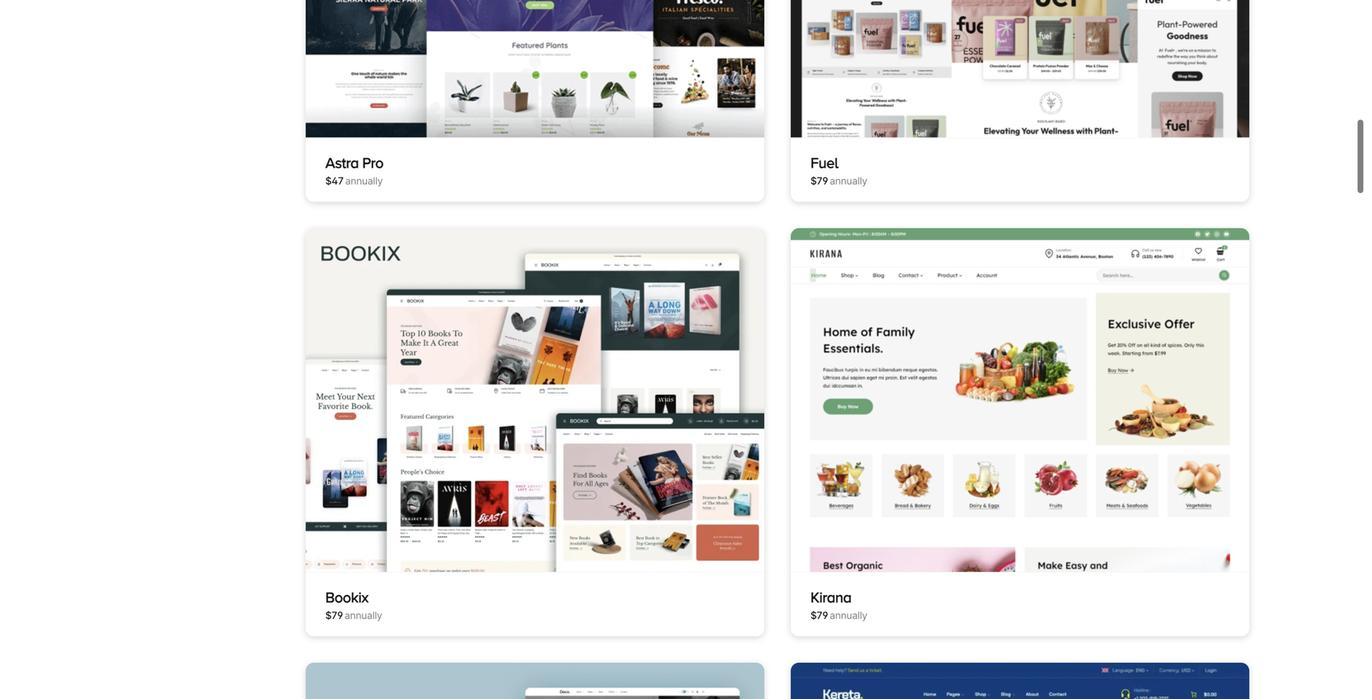 Task type: describe. For each thing, give the bounding box(es) containing it.
fuel $79 annually
[[811, 155, 867, 187]]

$79 for kirana
[[811, 610, 828, 622]]

fuel link
[[811, 155, 839, 171]]

fuel
[[811, 155, 839, 171]]

kirana $79 annually
[[811, 590, 867, 622]]

annually for bookix
[[345, 610, 382, 622]]

bookix $79 annually
[[325, 590, 382, 622]]

astra
[[325, 155, 359, 171]]

annually inside astra pro $47 annually
[[345, 175, 383, 187]]

astra pro $47 annually
[[325, 155, 384, 187]]

annually for kirana
[[830, 610, 867, 622]]

kirana link
[[811, 590, 852, 606]]

$47
[[325, 175, 344, 187]]



Task type: locate. For each thing, give the bounding box(es) containing it.
astra pro link
[[325, 155, 384, 171]]

annually inside kirana $79 annually
[[830, 610, 867, 622]]

kirana
[[811, 590, 852, 606]]

annually inside fuel $79 annually
[[830, 175, 867, 187]]

$79 inside kirana $79 annually
[[811, 610, 828, 622]]

annually inside bookix $79 annually
[[345, 610, 382, 622]]

$79 for bookix
[[325, 610, 343, 622]]

annually down fuel link
[[830, 175, 867, 187]]

$79 down "kirana" link
[[811, 610, 828, 622]]

$79 inside bookix $79 annually
[[325, 610, 343, 622]]

bookix
[[325, 590, 369, 606]]

annually down pro
[[345, 175, 383, 187]]

bookix link
[[325, 590, 369, 606]]

annually down bookix at the bottom of page
[[345, 610, 382, 622]]

annually
[[345, 175, 383, 187], [830, 175, 867, 187], [345, 610, 382, 622], [830, 610, 867, 622]]

$79 inside fuel $79 annually
[[811, 175, 828, 187]]

$79 for fuel
[[811, 175, 828, 187]]

$79 down fuel
[[811, 175, 828, 187]]

annually for fuel
[[830, 175, 867, 187]]

annually down the kirana at the bottom right of the page
[[830, 610, 867, 622]]

pro
[[362, 155, 384, 171]]

$79
[[811, 175, 828, 187], [325, 610, 343, 622], [811, 610, 828, 622]]

$79 down bookix at the bottom of page
[[325, 610, 343, 622]]



Task type: vqa. For each thing, say whether or not it's contained in the screenshot.


